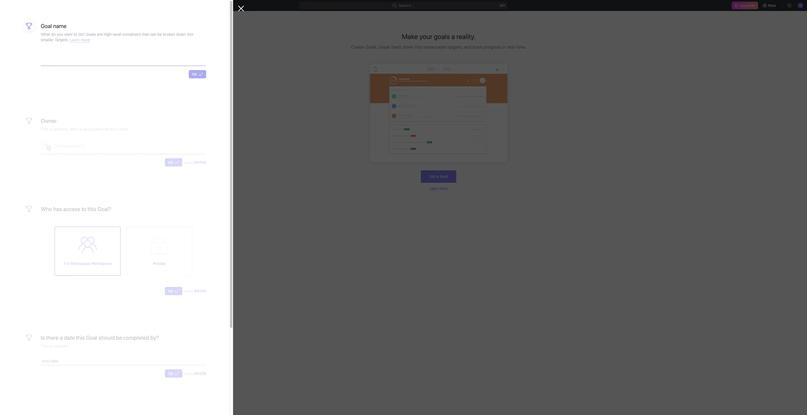 Task type: locate. For each thing, give the bounding box(es) containing it.
a up targets, at the top right
[[452, 32, 455, 40]]

be right should
[[116, 335, 122, 341]]

goal up the what
[[41, 23, 52, 29]]

2 press enter from the top
[[185, 289, 206, 293]]

home link
[[2, 27, 68, 35]]

goal
[[41, 23, 52, 29], [440, 174, 448, 179], [86, 335, 97, 341]]

a left date at left
[[60, 335, 63, 341]]

1 vertical spatial enter
[[194, 289, 206, 293]]

be
[[157, 32, 162, 37], [116, 335, 122, 341]]

by?
[[150, 335, 159, 341]]

t's workspace workspace
[[64, 261, 112, 266]]

down down make on the top
[[403, 45, 414, 50]]

1 vertical spatial into
[[415, 45, 422, 50]]

2 vertical spatial press enter
[[185, 372, 206, 376]]

0 vertical spatial down
[[176, 32, 186, 37]]

this
[[88, 206, 96, 212], [76, 335, 85, 341]]

.
[[68, 37, 69, 42]]

ok button
[[189, 70, 206, 78], [165, 158, 182, 167], [165, 287, 182, 295], [165, 370, 182, 378]]

0 vertical spatial more
[[81, 37, 90, 42]]

press for goal?
[[185, 289, 194, 293]]

0 horizontal spatial into
[[187, 32, 194, 37]]

workspace
[[70, 261, 90, 266], [91, 261, 112, 266]]

2 horizontal spatial a
[[452, 32, 455, 40]]

dialog
[[0, 0, 244, 415]]

1 vertical spatial this
[[76, 335, 85, 341]]

more
[[81, 37, 90, 42], [440, 186, 448, 191]]

0 vertical spatial learn
[[70, 37, 80, 42]]

create goals, break them down into measurable targets, and track progress in real-time.
[[351, 45, 527, 50]]

ok for who has access to this goal?
[[168, 289, 173, 293]]

1 vertical spatial be
[[116, 335, 122, 341]]

targets
[[55, 37, 68, 42]]

press enter
[[185, 160, 206, 165], [185, 289, 206, 293], [185, 372, 206, 376]]

1 horizontal spatial be
[[157, 32, 162, 37]]

1 vertical spatial press
[[185, 289, 194, 293]]

make your goals a reality.
[[402, 32, 476, 40]]

learn right .
[[70, 37, 80, 42]]

this for to
[[88, 206, 96, 212]]

1 vertical spatial learn more link
[[430, 186, 448, 191]]

to
[[74, 32, 77, 37], [81, 206, 86, 212]]

to right access
[[81, 206, 86, 212]]

2 vertical spatial enter
[[194, 372, 206, 376]]

0 horizontal spatial this
[[76, 335, 85, 341]]

be right can
[[157, 32, 162, 37]]

into
[[187, 32, 194, 37], [415, 45, 422, 50]]

enter
[[194, 160, 206, 165], [194, 289, 206, 293], [194, 372, 206, 376]]

to left do?
[[74, 32, 77, 37]]

into right broken
[[187, 32, 194, 37]]

2 workspace from the left
[[91, 261, 112, 266]]

0 horizontal spatial learn
[[70, 37, 80, 42]]

set a goal
[[430, 174, 448, 179]]

new
[[768, 3, 777, 8]]

0 vertical spatial into
[[187, 32, 194, 37]]

0 horizontal spatial goal
[[41, 23, 52, 29]]

team space
[[13, 126, 35, 130]]

1 horizontal spatial to
[[81, 206, 86, 212]]

ok button for owner
[[165, 158, 182, 167]]

1 vertical spatial learn
[[430, 186, 439, 191]]

this right date at left
[[76, 335, 85, 341]]

reality.
[[457, 32, 476, 40]]

⌘k
[[500, 3, 506, 8]]

access
[[63, 206, 80, 212]]

this left goal?
[[88, 206, 96, 212]]

learn more
[[430, 186, 448, 191]]

2 vertical spatial a
[[60, 335, 63, 341]]

2 horizontal spatial goal
[[440, 174, 448, 179]]

more down do?
[[81, 37, 90, 42]]

3 press enter from the top
[[185, 372, 206, 376]]

down
[[176, 32, 186, 37], [403, 45, 414, 50]]

2 vertical spatial press
[[185, 372, 194, 376]]

want
[[64, 32, 73, 37]]

do?
[[78, 32, 85, 37]]

learn more link down do?
[[70, 37, 90, 43]]

broken
[[163, 32, 175, 37]]

2 vertical spatial goal
[[86, 335, 97, 341]]

choose
[[54, 143, 68, 148]]

0 horizontal spatial learn more link
[[70, 37, 90, 43]]

0 vertical spatial goal
[[41, 23, 52, 29]]

who has access to this goal?
[[41, 206, 111, 212]]

down inside what do you want to do? goals are high-level containers that can be broken down into smaller
[[176, 32, 186, 37]]

1 horizontal spatial down
[[403, 45, 414, 50]]

2 press from the top
[[185, 289, 194, 293]]

0 horizontal spatial be
[[116, 335, 122, 341]]

0 vertical spatial to
[[74, 32, 77, 37]]

3 enter from the top
[[194, 372, 206, 376]]

learn inside dialog
[[70, 37, 80, 42]]

team space link
[[13, 124, 67, 133]]

break
[[379, 45, 390, 50]]

goal left should
[[86, 335, 97, 341]]

measurable
[[424, 45, 447, 50]]

search...
[[399, 3, 415, 8]]

1 workspace from the left
[[70, 261, 90, 266]]

1 horizontal spatial into
[[415, 45, 422, 50]]

owner(s)
[[69, 143, 85, 148]]

1 horizontal spatial workspace
[[91, 261, 112, 266]]

0 vertical spatial enter
[[194, 160, 206, 165]]

1 vertical spatial press enter
[[185, 289, 206, 293]]

None text field
[[41, 51, 206, 66]]

has
[[53, 206, 62, 212]]

goal right the set
[[440, 174, 448, 179]]

this for date
[[76, 335, 85, 341]]

1 horizontal spatial a
[[437, 174, 439, 179]]

can
[[150, 32, 156, 37]]

1 press from the top
[[185, 160, 194, 165]]

goal name
[[41, 23, 67, 29]]

0 horizontal spatial a
[[60, 335, 63, 341]]

0 vertical spatial press
[[185, 160, 194, 165]]

1 vertical spatial more
[[440, 186, 448, 191]]

more down 'set a goal'
[[440, 186, 448, 191]]

learn more link down 'set a goal'
[[430, 186, 448, 191]]

and
[[464, 45, 472, 50]]

0 horizontal spatial to
[[74, 32, 77, 37]]

1 press enter from the top
[[185, 160, 206, 165]]

learn more link
[[70, 37, 90, 43], [430, 186, 448, 191]]

2 enter from the top
[[194, 289, 206, 293]]

learn down the set
[[430, 186, 439, 191]]

a
[[452, 32, 455, 40], [437, 174, 439, 179], [60, 335, 63, 341]]

high-
[[104, 32, 113, 37]]

learn
[[70, 37, 80, 42], [430, 186, 439, 191]]

completed
[[123, 335, 149, 341]]

into down your
[[415, 45, 422, 50]]

0 horizontal spatial workspace
[[70, 261, 90, 266]]

0 vertical spatial learn more link
[[70, 37, 90, 43]]

what
[[41, 32, 50, 37]]

down right broken
[[176, 32, 186, 37]]

0 vertical spatial this
[[88, 206, 96, 212]]

0 vertical spatial be
[[157, 32, 162, 37]]

1 horizontal spatial this
[[88, 206, 96, 212]]

enter for goal?
[[194, 289, 206, 293]]

0 horizontal spatial down
[[176, 32, 186, 37]]

there
[[46, 335, 59, 341]]

upgrade link
[[732, 2, 759, 9]]

1 vertical spatial down
[[403, 45, 414, 50]]

t's
[[64, 261, 69, 266]]

1 enter from the top
[[194, 160, 206, 165]]

create
[[351, 45, 364, 50]]

3 press from the top
[[185, 372, 194, 376]]

ok
[[192, 72, 197, 77], [168, 160, 173, 165], [168, 289, 173, 293], [168, 372, 173, 376]]

0 horizontal spatial more
[[81, 37, 90, 42]]

0 vertical spatial press enter
[[185, 160, 206, 165]]

1 vertical spatial a
[[437, 174, 439, 179]]

owner
[[41, 118, 57, 124]]

1 horizontal spatial goal
[[86, 335, 97, 341]]

into inside what do you want to do? goals are high-level containers that can be broken down into smaller
[[187, 32, 194, 37]]

press
[[185, 160, 194, 165], [185, 289, 194, 293], [185, 372, 194, 376]]

a right the set
[[437, 174, 439, 179]]



Task type: vqa. For each thing, say whether or not it's contained in the screenshot.
the leftmost "be"
yes



Task type: describe. For each thing, give the bounding box(es) containing it.
1 horizontal spatial learn more link
[[430, 186, 448, 191]]

private
[[153, 261, 166, 266]]

is there a date this goal should be completed by?
[[41, 335, 159, 341]]

new button
[[761, 1, 780, 10]]

team space tree
[[2, 114, 68, 189]]

containers
[[122, 32, 141, 37]]

time.
[[517, 45, 527, 50]]

set
[[430, 174, 436, 179]]

a inside dialog
[[60, 335, 63, 341]]

dialog containing goal name
[[0, 0, 244, 415]]

1 horizontal spatial learn
[[430, 186, 439, 191]]

team
[[13, 126, 23, 130]]

them
[[392, 45, 402, 50]]

1 vertical spatial to
[[81, 206, 86, 212]]

goals
[[434, 32, 450, 40]]

what do you want to do? goals are high-level containers that can be broken down into smaller
[[41, 32, 194, 42]]

you
[[57, 32, 63, 37]]

space
[[24, 126, 35, 130]]

0 vertical spatial a
[[452, 32, 455, 40]]

ok button for is there a date this goal should be completed by?
[[165, 370, 182, 378]]

ok for is there a date this goal should be completed by?
[[168, 372, 173, 376]]

track
[[473, 45, 483, 50]]

goals,
[[365, 45, 378, 50]]

your
[[420, 32, 433, 40]]

ok button for who has access to this goal?
[[165, 287, 182, 295]]

sidebar navigation
[[0, 11, 70, 415]]

enter for goal
[[194, 372, 206, 376]]

press enter for goal
[[185, 372, 206, 376]]

targets . learn more
[[55, 37, 90, 42]]

is
[[41, 335, 45, 341]]

in
[[503, 45, 506, 50]]

to inside what do you want to do? goals are high-level containers that can be broken down into smaller
[[74, 32, 77, 37]]

make
[[402, 32, 418, 40]]

upgrade
[[740, 3, 756, 8]]

press for goal
[[185, 372, 194, 376]]

goal?
[[98, 206, 111, 212]]

name
[[53, 23, 67, 29]]

are
[[97, 32, 103, 37]]

should
[[99, 335, 115, 341]]

date
[[64, 335, 75, 341]]

more inside dialog
[[81, 37, 90, 42]]

targets,
[[448, 45, 463, 50]]

real-
[[508, 45, 517, 50]]

who
[[41, 206, 52, 212]]

that
[[142, 32, 149, 37]]

home
[[13, 29, 24, 33]]

1 horizontal spatial more
[[440, 186, 448, 191]]

do
[[51, 32, 56, 37]]

press enter for goal?
[[185, 289, 206, 293]]

ok for owner
[[168, 160, 173, 165]]

level
[[113, 32, 121, 37]]

be inside what do you want to do? goals are high-level containers that can be broken down into smaller
[[157, 32, 162, 37]]

goals
[[86, 32, 96, 37]]

smaller
[[41, 37, 54, 42]]

1 vertical spatial goal
[[440, 174, 448, 179]]

choose owner(s)
[[54, 143, 85, 148]]

progress
[[484, 45, 502, 50]]



